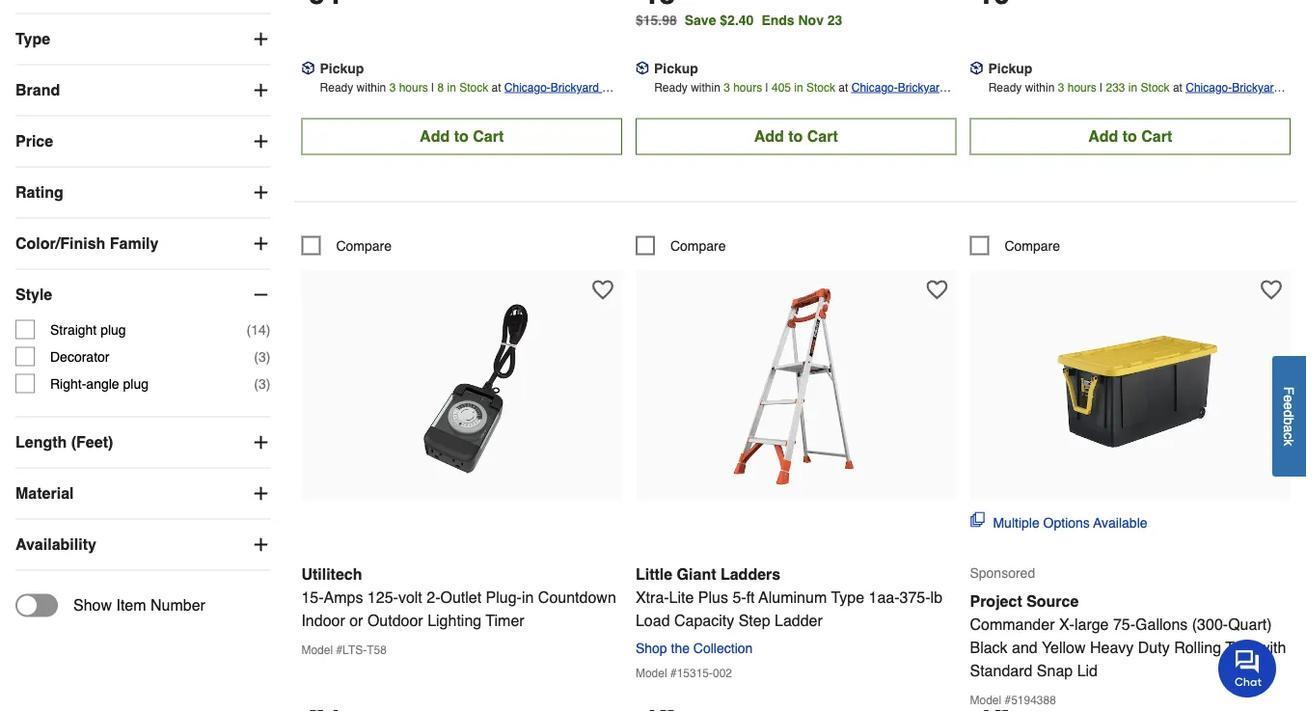 Task type: locate. For each thing, give the bounding box(es) containing it.
utilitech
[[301, 565, 362, 583]]

in right the 233
[[1129, 80, 1138, 94]]

chicago- for ready within 3 hours | 405 in stock at chicago-brickyard lowe's
[[852, 80, 898, 94]]

in inside ready within 3 hours | 405 in stock at chicago-brickyard lowe's
[[794, 80, 804, 94]]

chicago-brickyard lowe's button for ready within 3 hours | 8 in stock at chicago-brickyard lowe's
[[505, 77, 622, 113]]

within left 8 at the top of page
[[357, 80, 386, 94]]

at inside ready within 3 hours | 405 in stock at chicago-brickyard lowe's
[[839, 80, 849, 94]]

project source commander x-large 75-gallons (300-quart) black and yellow heavy duty rolling tote with standard snap lid image
[[1025, 280, 1237, 492]]

model # 15315-002
[[636, 666, 732, 680]]

at inside the ready within 3 hours | 8 in stock at chicago-brickyard lowe's
[[492, 80, 501, 94]]

lowe's inside ready within 3 hours | 405 in stock at chicago-brickyard lowe's
[[852, 100, 887, 113]]

in for 233
[[1129, 80, 1138, 94]]

chicago- inside the ready within 3 hours | 233 in stock at chicago-brickyard lowe's
[[1186, 80, 1233, 94]]

brickyard inside ready within 3 hours | 405 in stock at chicago-brickyard lowe's
[[898, 80, 946, 94]]

at inside the ready within 3 hours | 233 in stock at chicago-brickyard lowe's
[[1173, 80, 1183, 94]]

in up timer
[[522, 588, 534, 606]]

amps
[[324, 588, 363, 606]]

0 horizontal spatial chicago-brickyard lowe's button
[[505, 77, 622, 113]]

0 horizontal spatial model
[[301, 643, 333, 656]]

3 chicago-brickyard lowe's button from the left
[[1186, 77, 1291, 113]]

2 chicago- from the left
[[852, 80, 898, 94]]

1 | from the left
[[431, 80, 434, 94]]

heart outline image
[[927, 279, 948, 300], [1261, 279, 1282, 300]]

1 vertical spatial #
[[671, 666, 677, 680]]

model down indoor
[[301, 643, 333, 656]]

lowe's
[[505, 100, 540, 113], [852, 100, 887, 113], [1186, 100, 1222, 113]]

yellow
[[1042, 639, 1086, 656]]

add for 2nd add to cart button from the right
[[754, 127, 784, 145]]

1 horizontal spatial compare
[[671, 238, 726, 253]]

1 horizontal spatial pickup image
[[636, 61, 649, 75]]

2 horizontal spatial at
[[1173, 80, 1183, 94]]

chicago-brickyard lowe's button for ready within 3 hours | 405 in stock at chicago-brickyard lowe's
[[852, 77, 957, 113]]

3 chicago- from the left
[[1186, 80, 1233, 94]]

brickyard for ready within 3 hours | 405 in stock at chicago-brickyard lowe's
[[898, 80, 946, 94]]

2 horizontal spatial to
[[1123, 127, 1138, 145]]

2 compare from the left
[[671, 238, 726, 253]]

ready inside the ready within 3 hours | 233 in stock at chicago-brickyard lowe's
[[989, 80, 1022, 94]]

heart outline image
[[592, 279, 614, 300]]

| inside the ready within 3 hours | 233 in stock at chicago-brickyard lowe's
[[1100, 80, 1103, 94]]

length (feet)
[[15, 433, 113, 451]]

d
[[1282, 410, 1297, 417]]

collection
[[694, 640, 753, 655]]

0 horizontal spatial hours
[[399, 80, 428, 94]]

0 horizontal spatial #
[[336, 643, 343, 656]]

decorator
[[50, 349, 109, 364]]

1 ready from the left
[[320, 80, 353, 94]]

2 horizontal spatial chicago-brickyard lowe's button
[[1186, 77, 1291, 113]]

compare inside 5014114195 element
[[671, 238, 726, 253]]

cart down ready within 3 hours | 405 in stock at chicago-brickyard lowe's
[[807, 127, 838, 145]]

compare for '5013943287' element
[[1005, 238, 1061, 253]]

1 horizontal spatial hours
[[734, 80, 763, 94]]

| left 405
[[766, 80, 769, 94]]

1 plus image from the top
[[251, 29, 271, 49]]

2 vertical spatial #
[[1005, 693, 1011, 707]]

1 horizontal spatial chicago-brickyard lowe's button
[[852, 77, 957, 113]]

hours left 8 at the top of page
[[399, 80, 428, 94]]

add to cart button down ready within 3 hours | 405 in stock at chicago-brickyard lowe's
[[636, 118, 957, 155]]

1 chicago-brickyard lowe's button from the left
[[505, 77, 622, 113]]

hours left 405
[[734, 80, 763, 94]]

e up "b"
[[1282, 402, 1297, 410]]

0 horizontal spatial to
[[454, 127, 469, 145]]

0 vertical spatial type
[[15, 30, 50, 48]]

0 horizontal spatial |
[[431, 80, 434, 94]]

model down standard
[[970, 693, 1002, 707]]

plus image
[[251, 81, 271, 100], [251, 132, 271, 151], [251, 484, 271, 503], [251, 535, 271, 554]]

1 add to cart from the left
[[420, 127, 504, 145]]

0 horizontal spatial cart
[[473, 127, 504, 145]]

0 horizontal spatial add
[[420, 127, 450, 145]]

2 horizontal spatial cart
[[1142, 127, 1173, 145]]

ready within 3 hours | 233 in stock at chicago-brickyard lowe's
[[989, 80, 1284, 113]]

2-
[[427, 588, 440, 606]]

2 stock from the left
[[807, 80, 836, 94]]

utilitech 15-amps 125-volt 2-outlet plug-in countdown indoor or outdoor lighting timer image
[[356, 280, 568, 492]]

2 horizontal spatial stock
[[1141, 80, 1170, 94]]

add to cart for 2nd add to cart button from the right
[[754, 127, 838, 145]]

hours inside ready within 3 hours | 405 in stock at chicago-brickyard lowe's
[[734, 80, 763, 94]]

2 horizontal spatial model
[[970, 693, 1002, 707]]

0 horizontal spatial stock
[[459, 80, 488, 94]]

1 within from the left
[[357, 80, 386, 94]]

1 horizontal spatial add
[[754, 127, 784, 145]]

1 horizontal spatial add to cart
[[754, 127, 838, 145]]

e up d
[[1282, 395, 1297, 402]]

price
[[15, 132, 53, 150]]

$15.98 save $2.40 ends nov 23
[[636, 12, 843, 27]]

0 horizontal spatial brickyard
[[551, 80, 599, 94]]

2 vertical spatial )
[[266, 376, 271, 391]]

pickup image
[[301, 61, 315, 75], [636, 61, 649, 75]]

3 ready from the left
[[989, 80, 1022, 94]]

stock for 405
[[807, 80, 836, 94]]

show
[[73, 596, 112, 614]]

0 horizontal spatial add to cart
[[420, 127, 504, 145]]

2 within from the left
[[691, 80, 721, 94]]

rating
[[15, 183, 63, 201]]

type
[[15, 30, 50, 48], [831, 588, 865, 606]]

1 horizontal spatial |
[[766, 80, 769, 94]]

plus image inside brand button
[[251, 81, 271, 100]]

right-angle plug
[[50, 376, 149, 391]]

3 compare from the left
[[1005, 238, 1061, 253]]

1 horizontal spatial model
[[636, 666, 667, 680]]

add to cart for 3rd add to cart button from left
[[1089, 127, 1173, 145]]

0 vertical spatial model
[[301, 643, 333, 656]]

2 horizontal spatial lowe's
[[1186, 100, 1222, 113]]

3
[[389, 80, 396, 94], [724, 80, 730, 94], [1058, 80, 1065, 94], [259, 349, 266, 364], [259, 376, 266, 391]]

2 horizontal spatial chicago-
[[1186, 80, 1233, 94]]

options
[[1044, 515, 1090, 530]]

2 horizontal spatial add to cart button
[[970, 118, 1291, 155]]

| left 8 at the top of page
[[431, 80, 434, 94]]

2 pickup image from the left
[[636, 61, 649, 75]]

2 horizontal spatial #
[[1005, 693, 1011, 707]]

1 horizontal spatial brickyard
[[898, 80, 946, 94]]

plus image inside rating button
[[251, 183, 271, 202]]

2 horizontal spatial ready
[[989, 80, 1022, 94]]

commander
[[970, 615, 1055, 633]]

lowe's inside the ready within 3 hours | 8 in stock at chicago-brickyard lowe's
[[505, 100, 540, 113]]

1 horizontal spatial add to cart button
[[636, 118, 957, 155]]

in inside the utilitech 15-amps 125-volt 2-outlet plug-in countdown indoor or outdoor lighting timer
[[522, 588, 534, 606]]

within inside the ready within 3 hours | 233 in stock at chicago-brickyard lowe's
[[1025, 80, 1055, 94]]

add down the ready within 3 hours | 8 in stock at chicago-brickyard lowe's
[[420, 127, 450, 145]]

color/finish
[[15, 234, 105, 252]]

2 heart outline image from the left
[[1261, 279, 1282, 300]]

add
[[420, 127, 450, 145], [754, 127, 784, 145], [1089, 127, 1119, 145]]

chicago- inside the ready within 3 hours | 8 in stock at chicago-brickyard lowe's
[[505, 80, 551, 94]]

# for 5194388
[[1005, 693, 1011, 707]]

plus image inside availability button
[[251, 535, 271, 554]]

5014114195 element
[[636, 236, 726, 255]]

2 horizontal spatial |
[[1100, 80, 1103, 94]]

3 at from the left
[[1173, 80, 1183, 94]]

add to cart down the ready within 3 hours | 8 in stock at chicago-brickyard lowe's
[[420, 127, 504, 145]]

plus image for type
[[251, 29, 271, 49]]

at right 8 at the top of page
[[492, 80, 501, 94]]

|
[[431, 80, 434, 94], [766, 80, 769, 94], [1100, 80, 1103, 94]]

3 lowe's from the left
[[1186, 100, 1222, 113]]

1 add from the left
[[420, 127, 450, 145]]

brand button
[[15, 65, 271, 115]]

3 inside the ready within 3 hours | 233 in stock at chicago-brickyard lowe's
[[1058, 80, 1065, 94]]

( 3 )
[[254, 349, 271, 364], [254, 376, 271, 391]]

0 vertical spatial plug
[[100, 322, 126, 337]]

( 3 ) for right-angle plug
[[254, 376, 271, 391]]

ready within 3 hours | 405 in stock at chicago-brickyard lowe's
[[654, 80, 950, 113]]

4 plus image from the top
[[251, 535, 271, 554]]

at right 405
[[839, 80, 849, 94]]

5194388
[[1011, 693, 1057, 707]]

add to cart down the ready within 3 hours | 233 in stock at chicago-brickyard lowe's
[[1089, 127, 1173, 145]]

0 vertical spatial (
[[247, 322, 251, 337]]

2 horizontal spatial add
[[1089, 127, 1119, 145]]

chicago- right the 233
[[1186, 80, 1233, 94]]

hours inside the ready within 3 hours | 8 in stock at chicago-brickyard lowe's
[[399, 80, 428, 94]]

pickup image for ready within 3 hours | 405 in stock at chicago-brickyard lowe's
[[636, 61, 649, 75]]

within left the 233
[[1025, 80, 1055, 94]]

chicago- right 8 at the top of page
[[505, 80, 551, 94]]

1 vertical spatial model
[[636, 666, 667, 680]]

2 horizontal spatial add to cart
[[1089, 127, 1173, 145]]

0 horizontal spatial heart outline image
[[927, 279, 948, 300]]

plug right angle
[[123, 376, 149, 391]]

2 add to cart from the left
[[754, 127, 838, 145]]

3 hours from the left
[[1068, 80, 1097, 94]]

1 horizontal spatial cart
[[807, 127, 838, 145]]

2 lowe's from the left
[[852, 100, 887, 113]]

heavy
[[1090, 639, 1134, 656]]

plus
[[698, 588, 729, 606]]

lowe's for 405
[[852, 100, 887, 113]]

to down the ready within 3 hours | 8 in stock at chicago-brickyard lowe's
[[454, 127, 469, 145]]

in inside the ready within 3 hours | 8 in stock at chicago-brickyard lowe's
[[447, 80, 456, 94]]

within down save
[[691, 80, 721, 94]]

duty
[[1138, 639, 1170, 656]]

3 within from the left
[[1025, 80, 1055, 94]]

add to cart button down the ready within 3 hours | 8 in stock at chicago-brickyard lowe's
[[301, 118, 622, 155]]

1 chicago- from the left
[[505, 80, 551, 94]]

1 lowe's from the left
[[505, 100, 540, 113]]

2 brickyard from the left
[[898, 80, 946, 94]]

1 vertical spatial (
[[254, 349, 259, 364]]

2 plus image from the top
[[251, 183, 271, 202]]

3 ) from the top
[[266, 376, 271, 391]]

15315-
[[677, 666, 713, 680]]

add down the 233
[[1089, 127, 1119, 145]]

1 compare from the left
[[336, 238, 392, 253]]

stock right 8 at the top of page
[[459, 80, 488, 94]]

to
[[454, 127, 469, 145], [789, 127, 803, 145], [1123, 127, 1138, 145]]

step
[[739, 612, 771, 629]]

add for 3rd add to cart button from left
[[1089, 127, 1119, 145]]

type up brand
[[15, 30, 50, 48]]

within inside the ready within 3 hours | 8 in stock at chicago-brickyard lowe's
[[357, 80, 386, 94]]

1 horizontal spatial chicago-
[[852, 80, 898, 94]]

add to cart button
[[301, 118, 622, 155], [636, 118, 957, 155], [970, 118, 1291, 155]]

2 at from the left
[[839, 80, 849, 94]]

stock inside ready within 3 hours | 405 in stock at chicago-brickyard lowe's
[[807, 80, 836, 94]]

compare inside '5013943287' element
[[1005, 238, 1061, 253]]

plug right straight
[[100, 322, 126, 337]]

3 cart from the left
[[1142, 127, 1173, 145]]

pickup for ready within 3 hours | 405 in stock at chicago-brickyard lowe's
[[654, 60, 698, 76]]

at right the 233
[[1173, 80, 1183, 94]]

type left 1aa- at right
[[831, 588, 865, 606]]

add to cart button down the ready within 3 hours | 233 in stock at chicago-brickyard lowe's
[[970, 118, 1291, 155]]

2 horizontal spatial compare
[[1005, 238, 1061, 253]]

chicago- right 405
[[852, 80, 898, 94]]

2 ( 3 ) from the top
[[254, 376, 271, 391]]

brickyard inside the ready within 3 hours | 8 in stock at chicago-brickyard lowe's
[[551, 80, 599, 94]]

0 horizontal spatial at
[[492, 80, 501, 94]]

save
[[685, 12, 716, 27]]

002
[[713, 666, 732, 680]]

cart down the ready within 3 hours | 8 in stock at chicago-brickyard lowe's
[[473, 127, 504, 145]]

2 ready from the left
[[654, 80, 688, 94]]

1 pickup from the left
[[320, 60, 364, 76]]

2 horizontal spatial pickup
[[989, 60, 1033, 76]]

0 horizontal spatial lowe's
[[505, 100, 540, 113]]

# down indoor
[[336, 643, 343, 656]]

multiple
[[993, 515, 1040, 530]]

hours inside the ready within 3 hours | 233 in stock at chicago-brickyard lowe's
[[1068, 80, 1097, 94]]

2 pickup from the left
[[654, 60, 698, 76]]

brickyard
[[551, 80, 599, 94], [898, 80, 946, 94], [1233, 80, 1281, 94]]

1 pickup image from the left
[[301, 61, 315, 75]]

plus image inside price button
[[251, 132, 271, 151]]

ready inside ready within 3 hours | 405 in stock at chicago-brickyard lowe's
[[654, 80, 688, 94]]

1 horizontal spatial type
[[831, 588, 865, 606]]

15-
[[301, 588, 324, 606]]

hours for 405
[[734, 80, 763, 94]]

timer
[[486, 612, 525, 629]]

1 at from the left
[[492, 80, 501, 94]]

3 for 405
[[724, 80, 730, 94]]

standard
[[970, 662, 1033, 680]]

2 vertical spatial model
[[970, 693, 1002, 707]]

ready inside the ready within 3 hours | 8 in stock at chicago-brickyard lowe's
[[320, 80, 353, 94]]

add to cart down ready within 3 hours | 405 in stock at chicago-brickyard lowe's
[[754, 127, 838, 145]]

2 horizontal spatial brickyard
[[1233, 80, 1281, 94]]

stock inside the ready within 3 hours | 8 in stock at chicago-brickyard lowe's
[[459, 80, 488, 94]]

hours
[[399, 80, 428, 94], [734, 80, 763, 94], [1068, 80, 1097, 94]]

pickup image
[[970, 61, 984, 75]]

add to cart for 3rd add to cart button from the right
[[420, 127, 504, 145]]

2 hours from the left
[[734, 80, 763, 94]]

plus image inside length (feet) button
[[251, 433, 271, 452]]

3 brickyard from the left
[[1233, 80, 1281, 94]]

# down standard
[[1005, 693, 1011, 707]]

lid
[[1078, 662, 1098, 680]]

0 vertical spatial )
[[266, 322, 271, 337]]

1 horizontal spatial at
[[839, 80, 849, 94]]

1 vertical spatial ( 3 )
[[254, 376, 271, 391]]

chicago- inside ready within 3 hours | 405 in stock at chicago-brickyard lowe's
[[852, 80, 898, 94]]

1 horizontal spatial stock
[[807, 80, 836, 94]]

ready within 3 hours | 8 in stock at chicago-brickyard lowe's
[[320, 80, 602, 113]]

3 pickup from the left
[[989, 60, 1033, 76]]

to down ready within 3 hours | 405 in stock at chicago-brickyard lowe's
[[789, 127, 803, 145]]

stock inside the ready within 3 hours | 233 in stock at chicago-brickyard lowe's
[[1141, 80, 1170, 94]]

plus image
[[251, 29, 271, 49], [251, 183, 271, 202], [251, 234, 271, 253], [251, 433, 271, 452]]

in right 405
[[794, 80, 804, 94]]

2 | from the left
[[766, 80, 769, 94]]

1 heart outline image from the left
[[927, 279, 948, 300]]

plus image inside material button
[[251, 484, 271, 503]]

0 horizontal spatial compare
[[336, 238, 392, 253]]

$15.98
[[636, 12, 677, 27]]

3 add from the left
[[1089, 127, 1119, 145]]

#
[[336, 643, 343, 656], [671, 666, 677, 680], [1005, 693, 1011, 707]]

straight plug
[[50, 322, 126, 337]]

gallons
[[1136, 615, 1188, 633]]

1 vertical spatial )
[[266, 349, 271, 364]]

plus image for price
[[251, 132, 271, 151]]

3 add to cart from the left
[[1089, 127, 1173, 145]]

1 horizontal spatial to
[[789, 127, 803, 145]]

1 ) from the top
[[266, 322, 271, 337]]

1 horizontal spatial #
[[671, 666, 677, 680]]

plus image for brand
[[251, 81, 271, 100]]

length
[[15, 433, 67, 451]]

2 horizontal spatial hours
[[1068, 80, 1097, 94]]

cart down the ready within 3 hours | 233 in stock at chicago-brickyard lowe's
[[1142, 127, 1173, 145]]

angle
[[86, 376, 119, 391]]

3 plus image from the top
[[251, 484, 271, 503]]

plus image inside the "type" button
[[251, 29, 271, 49]]

2 cart from the left
[[807, 127, 838, 145]]

0 horizontal spatial type
[[15, 30, 50, 48]]

1 horizontal spatial ready
[[654, 80, 688, 94]]

countdown
[[538, 588, 616, 606]]

1 hours from the left
[[399, 80, 428, 94]]

ladder
[[775, 612, 823, 629]]

1 brickyard from the left
[[551, 80, 599, 94]]

c
[[1282, 432, 1297, 439]]

within inside ready within 3 hours | 405 in stock at chicago-brickyard lowe's
[[691, 80, 721, 94]]

plus image inside 'color/finish family' button
[[251, 234, 271, 253]]

straight
[[50, 322, 97, 337]]

0 horizontal spatial pickup image
[[301, 61, 315, 75]]

brickyard for ready within 3 hours | 233 in stock at chicago-brickyard lowe's
[[1233, 80, 1281, 94]]

| inside the ready within 3 hours | 8 in stock at chicago-brickyard lowe's
[[431, 80, 434, 94]]

1 ( 3 ) from the top
[[254, 349, 271, 364]]

hours for 233
[[1068, 80, 1097, 94]]

2 horizontal spatial within
[[1025, 80, 1055, 94]]

plus image for rating
[[251, 183, 271, 202]]

plug
[[100, 322, 126, 337], [123, 376, 149, 391]]

stock right 405
[[807, 80, 836, 94]]

3 | from the left
[[1100, 80, 1103, 94]]

in right 8 at the top of page
[[447, 80, 456, 94]]

# for lts-t58
[[336, 643, 343, 656]]

4 plus image from the top
[[251, 433, 271, 452]]

0 horizontal spatial within
[[357, 80, 386, 94]]

2 chicago-brickyard lowe's button from the left
[[852, 77, 957, 113]]

3 stock from the left
[[1141, 80, 1170, 94]]

b
[[1282, 417, 1297, 425]]

ends nov 23 element
[[762, 12, 851, 27]]

plus image for color/finish family
[[251, 234, 271, 253]]

brickyard for ready within 3 hours | 8 in stock at chicago-brickyard lowe's
[[551, 80, 599, 94]]

1 horizontal spatial lowe's
[[852, 100, 887, 113]]

3 inside ready within 3 hours | 405 in stock at chicago-brickyard lowe's
[[724, 80, 730, 94]]

t58
[[367, 643, 387, 656]]

number
[[151, 596, 205, 614]]

compare inside 5014300771 element
[[336, 238, 392, 253]]

stock for 233
[[1141, 80, 1170, 94]]

1 plus image from the top
[[251, 81, 271, 100]]

chicago-brickyard lowe's button
[[505, 77, 622, 113], [852, 77, 957, 113], [1186, 77, 1291, 113]]

stock right the 233
[[1141, 80, 1170, 94]]

within for ready within 3 hours | 8 in stock at chicago-brickyard lowe's
[[357, 80, 386, 94]]

| left the 233
[[1100, 80, 1103, 94]]

3 plus image from the top
[[251, 234, 271, 253]]

1 to from the left
[[454, 127, 469, 145]]

add down 405
[[754, 127, 784, 145]]

at
[[492, 80, 501, 94], [839, 80, 849, 94], [1173, 80, 1183, 94]]

0 horizontal spatial chicago-
[[505, 80, 551, 94]]

2 vertical spatial (
[[254, 376, 259, 391]]

2 plus image from the top
[[251, 132, 271, 151]]

ready for ready within 3 hours | 8 in stock at chicago-brickyard lowe's
[[320, 80, 353, 94]]

0 vertical spatial ( 3 )
[[254, 349, 271, 364]]

lowe's inside the ready within 3 hours | 233 in stock at chicago-brickyard lowe's
[[1186, 100, 1222, 113]]

0 vertical spatial #
[[336, 643, 343, 656]]

1 vertical spatial type
[[831, 588, 865, 606]]

black
[[970, 639, 1008, 656]]

1 horizontal spatial pickup
[[654, 60, 698, 76]]

model
[[301, 643, 333, 656], [636, 666, 667, 680], [970, 693, 1002, 707]]

0 horizontal spatial pickup
[[320, 60, 364, 76]]

pickup
[[320, 60, 364, 76], [654, 60, 698, 76], [989, 60, 1033, 76]]

load
[[636, 612, 670, 629]]

# down the
[[671, 666, 677, 680]]

1 horizontal spatial heart outline image
[[1261, 279, 1282, 300]]

to down the ready within 3 hours | 233 in stock at chicago-brickyard lowe's
[[1123, 127, 1138, 145]]

0 horizontal spatial add to cart button
[[301, 118, 622, 155]]

or
[[350, 612, 363, 629]]

1 horizontal spatial within
[[691, 80, 721, 94]]

brickyard inside the ready within 3 hours | 233 in stock at chicago-brickyard lowe's
[[1233, 80, 1281, 94]]

5-
[[733, 588, 747, 606]]

3 inside the ready within 3 hours | 8 in stock at chicago-brickyard lowe's
[[389, 80, 396, 94]]

chicago-brickyard lowe's button for ready within 3 hours | 233 in stock at chicago-brickyard lowe's
[[1186, 77, 1291, 113]]

| inside ready within 3 hours | 405 in stock at chicago-brickyard lowe's
[[766, 80, 769, 94]]

1aa-
[[869, 588, 900, 606]]

0 horizontal spatial ready
[[320, 80, 353, 94]]

1 stock from the left
[[459, 80, 488, 94]]

2 add from the left
[[754, 127, 784, 145]]

the
[[671, 640, 690, 655]]

hours left the 233
[[1068, 80, 1097, 94]]

x-
[[1059, 615, 1075, 633]]

in inside the ready within 3 hours | 233 in stock at chicago-brickyard lowe's
[[1129, 80, 1138, 94]]

lts-
[[343, 643, 367, 656]]

1 add to cart button from the left
[[301, 118, 622, 155]]

model down shop
[[636, 666, 667, 680]]



Task type: describe. For each thing, give the bounding box(es) containing it.
quart)
[[1229, 615, 1272, 633]]

rolling
[[1175, 639, 1222, 656]]

add for 3rd add to cart button from the right
[[420, 127, 450, 145]]

2 ) from the top
[[266, 349, 271, 364]]

3 for 233
[[1058, 80, 1065, 94]]

right-
[[50, 376, 86, 391]]

material button
[[15, 468, 271, 519]]

plus image for length (feet)
[[251, 433, 271, 452]]

available
[[1094, 515, 1148, 530]]

in for 405
[[794, 80, 804, 94]]

3 for 8
[[389, 80, 396, 94]]

ready for ready within 3 hours | 233 in stock at chicago-brickyard lowe's
[[989, 80, 1022, 94]]

item
[[116, 596, 146, 614]]

5014300771 element
[[301, 236, 392, 255]]

multiple options available link
[[970, 512, 1148, 532]]

brand
[[15, 81, 60, 99]]

pickup for ready within 3 hours | 8 in stock at chicago-brickyard lowe's
[[320, 60, 364, 76]]

aluminum
[[759, 588, 827, 606]]

with
[[1259, 639, 1287, 656]]

price button
[[15, 116, 271, 166]]

lowe's for 233
[[1186, 100, 1222, 113]]

minus image
[[251, 285, 271, 304]]

show item number
[[73, 596, 205, 614]]

( 3 ) for decorator
[[254, 349, 271, 364]]

2 e from the top
[[1282, 402, 1297, 410]]

type inside little giant ladders xtra-lite plus 5-ft aluminum type 1aa-375-lb load capacity step ladder
[[831, 588, 865, 606]]

chicago- for ready within 3 hours | 8 in stock at chicago-brickyard lowe's
[[505, 80, 551, 94]]

3 add to cart button from the left
[[970, 118, 1291, 155]]

at for 233
[[1173, 80, 1183, 94]]

14
[[251, 322, 266, 337]]

1 e from the top
[[1282, 395, 1297, 402]]

within for ready within 3 hours | 405 in stock at chicago-brickyard lowe's
[[691, 80, 721, 94]]

nov
[[799, 12, 824, 27]]

lite
[[669, 588, 694, 606]]

1 vertical spatial plug
[[123, 376, 149, 391]]

shop
[[636, 640, 667, 655]]

233
[[1106, 80, 1126, 94]]

sponsored
[[970, 565, 1036, 580]]

color/finish family
[[15, 234, 159, 252]]

little giant ladders xtra-lite plus 5-ft aluminum type 1aa-375-lb load capacity step ladder image
[[690, 280, 902, 492]]

model for model # lts-t58
[[301, 643, 333, 656]]

type inside button
[[15, 30, 50, 48]]

model # lts-t58
[[301, 643, 387, 656]]

little
[[636, 565, 673, 583]]

model for model # 5194388
[[970, 693, 1002, 707]]

405
[[772, 80, 791, 94]]

2 to from the left
[[789, 127, 803, 145]]

was price $15.98 element
[[636, 7, 685, 27]]

stock for 8
[[459, 80, 488, 94]]

$2.40
[[720, 12, 754, 27]]

plus image for material
[[251, 484, 271, 503]]

8
[[438, 80, 444, 94]]

ft
[[747, 588, 755, 606]]

hours for 8
[[399, 80, 428, 94]]

| for 8
[[431, 80, 434, 94]]

) for angle
[[266, 376, 271, 391]]

shop the collection link
[[636, 640, 761, 655]]

material
[[15, 484, 74, 502]]

75-
[[1114, 615, 1136, 633]]

compare for 5014114195 element
[[671, 238, 726, 253]]

within for ready within 3 hours | 233 in stock at chicago-brickyard lowe's
[[1025, 80, 1055, 94]]

type button
[[15, 14, 271, 64]]

375-
[[900, 588, 931, 606]]

(feet)
[[71, 433, 113, 451]]

2 add to cart button from the left
[[636, 118, 957, 155]]

( for plug
[[247, 322, 251, 337]]

little giant ladders xtra-lite plus 5-ft aluminum type 1aa-375-lb load capacity step ladder
[[636, 565, 943, 629]]

giant
[[677, 565, 716, 583]]

3 to from the left
[[1123, 127, 1138, 145]]

ready for ready within 3 hours | 405 in stock at chicago-brickyard lowe's
[[654, 80, 688, 94]]

5013943287 element
[[970, 236, 1061, 255]]

chicago- for ready within 3 hours | 233 in stock at chicago-brickyard lowe's
[[1186, 80, 1233, 94]]

k
[[1282, 439, 1297, 446]]

( for angle
[[254, 376, 259, 391]]

f
[[1282, 386, 1297, 395]]

length (feet) button
[[15, 417, 271, 468]]

f e e d b a c k button
[[1273, 356, 1307, 476]]

plug-
[[486, 588, 522, 606]]

a
[[1282, 425, 1297, 432]]

shop the collection
[[636, 640, 753, 655]]

| for 405
[[766, 80, 769, 94]]

(300-
[[1192, 615, 1229, 633]]

compare for 5014300771 element
[[336, 238, 392, 253]]

availability button
[[15, 520, 271, 570]]

plus image for availability
[[251, 535, 271, 554]]

| for 233
[[1100, 80, 1103, 94]]

model # 5194388
[[970, 693, 1057, 707]]

ends
[[762, 12, 795, 27]]

23
[[828, 12, 843, 27]]

capacity
[[674, 612, 735, 629]]

snap
[[1037, 662, 1073, 680]]

savings save $2.40 element
[[685, 12, 851, 27]]

indoor
[[301, 612, 345, 629]]

at for 8
[[492, 80, 501, 94]]

rating button
[[15, 167, 271, 218]]

project
[[970, 592, 1023, 610]]

pickup image for ready within 3 hours | 8 in stock at chicago-brickyard lowe's
[[301, 61, 315, 75]]

f e e d b a c k
[[1282, 386, 1297, 446]]

and
[[1012, 639, 1038, 656]]

125-
[[368, 588, 398, 606]]

pickup for ready within 3 hours | 233 in stock at chicago-brickyard lowe's
[[989, 60, 1033, 76]]

ladders
[[721, 565, 781, 583]]

xtra-
[[636, 588, 669, 606]]

volt
[[398, 588, 422, 606]]

outlet
[[440, 588, 482, 606]]

large
[[1075, 615, 1109, 633]]

model for model # 15315-002
[[636, 666, 667, 680]]

utilitech 15-amps 125-volt 2-outlet plug-in countdown indoor or outdoor lighting timer
[[301, 565, 616, 629]]

style button
[[15, 270, 271, 320]]

at for 405
[[839, 80, 849, 94]]

tote
[[1226, 639, 1255, 656]]

in for 8
[[447, 80, 456, 94]]

availability
[[15, 536, 96, 553]]

( 14 )
[[247, 322, 271, 337]]

1 cart from the left
[[473, 127, 504, 145]]

) for plug
[[266, 322, 271, 337]]

source
[[1027, 592, 1079, 610]]

lowe's for 8
[[505, 100, 540, 113]]

chat invite button image
[[1219, 639, 1278, 698]]

outdoor
[[368, 612, 423, 629]]

multiple options available
[[993, 515, 1148, 530]]

show item number element
[[15, 594, 205, 617]]

# for 15315-002
[[671, 666, 677, 680]]

family
[[110, 234, 159, 252]]

project source commander x-large 75-gallons (300-quart) black and yellow heavy duty rolling tote with standard snap lid
[[970, 592, 1287, 680]]



Task type: vqa. For each thing, say whether or not it's contained in the screenshot.
chevron right image for Lawn & Garden
no



